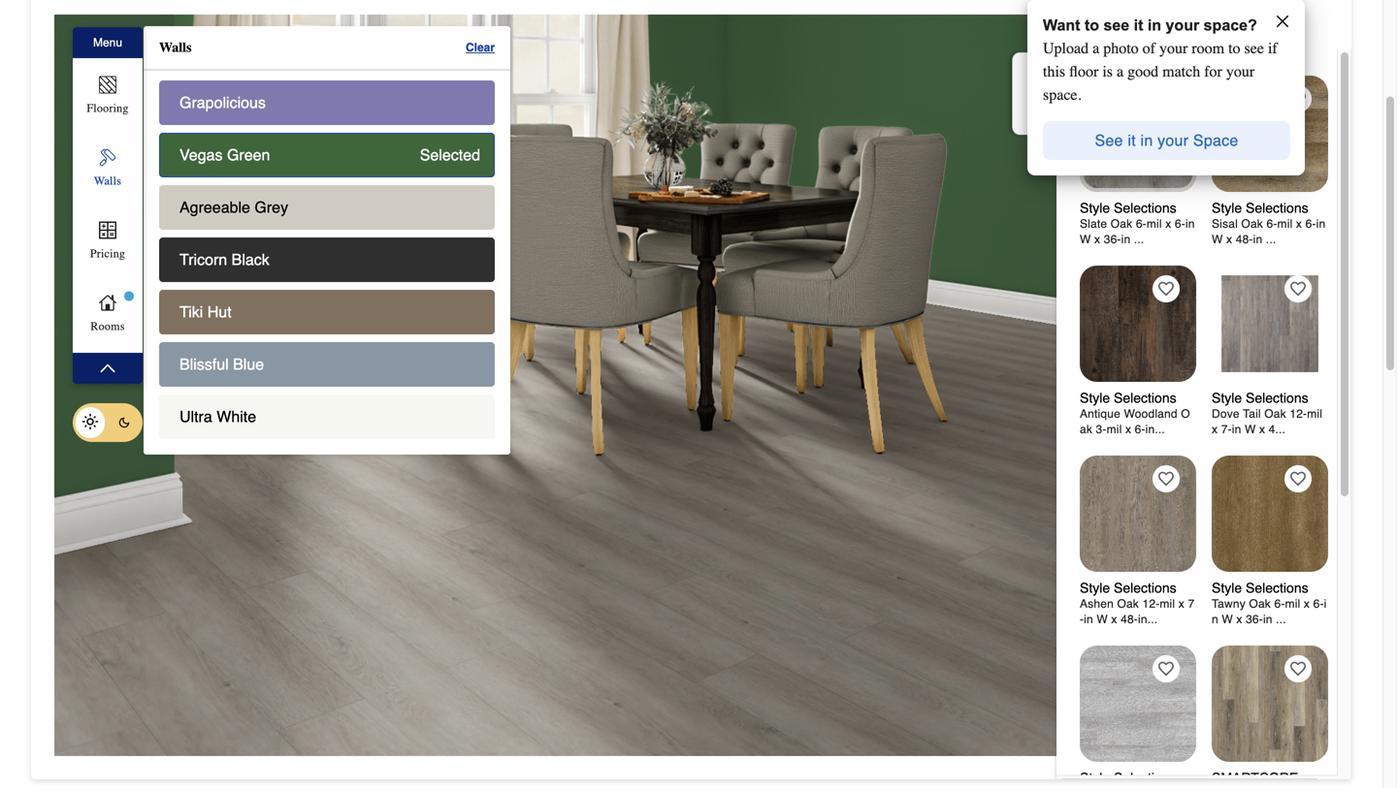Task type: vqa. For each thing, say whether or not it's contained in the screenshot.
the right 36-
yes



Task type: locate. For each thing, give the bounding box(es) containing it.
l down m
[[1309, 158, 1326, 163]]

1 vertical spatial 48-
[[1121, 613, 1138, 627]]

your down similar
[[1160, 39, 1188, 57]]

2 vertical spatial i
[[1324, 598, 1327, 611]]

0 vertical spatial 12-
[[1290, 408, 1307, 421]]

mil inside style selections ashen oak 12-mil x 7 -in w x 48-in...
[[1160, 598, 1175, 611]]

ultra white
[[180, 408, 256, 426]]

close image up c
[[1028, 60, 1043, 76]]

selections for style selections dove tail oak 12-mil x 7-in w x 4...
[[1246, 391, 1309, 406]]

1 vertical spatial i
[[1309, 154, 1326, 158]]

0 horizontal spatial s
[[1027, 109, 1044, 118]]

menu
[[93, 36, 122, 49]]

style selections sisal oak 6-mil x 6-in w x 48-in ...
[[1212, 200, 1326, 246]]

selections inside style selections ashen oak 12-mil x 7 -in w x 48-in...
[[1114, 581, 1177, 596]]

woodland
[[1124, 408, 1178, 421]]

see it in your space button
[[1043, 114, 1291, 168], [1079, 114, 1254, 168]]

i down the s
[[1309, 154, 1326, 158]]

flooring image
[[96, 73, 119, 97]]

a right is
[[1117, 63, 1124, 81]]

mil right slate
[[1147, 217, 1162, 231]]

mil for style selections sisal oak 6-mil x 6-in w x 48-in ...
[[1277, 217, 1293, 231]]

heart outline image inside smartcore button
[[1290, 662, 1306, 677]]

close image inside "c l o s e" button
[[1028, 60, 1043, 76]]

style inside button
[[1080, 771, 1110, 786]]

48- down 'sisal'
[[1236, 233, 1253, 246]]

1 horizontal spatial to
[[1229, 39, 1241, 57]]

0 vertical spatial it
[[1134, 16, 1143, 34]]

mil right tawny
[[1285, 598, 1301, 611]]

s i m i l a r f l o o r s
[[1285, 125, 1326, 178]]

w down "tail"
[[1245, 423, 1256, 437]]

36- right n
[[1246, 613, 1263, 627]]

w down slate
[[1080, 233, 1091, 246]]

in... right -
[[1138, 613, 1158, 627]]

0 vertical spatial i
[[1309, 135, 1326, 140]]

w inside style selections sisal oak 6-mil x 6-in w x 48-in ...
[[1212, 233, 1223, 246]]

0 vertical spatial s
[[1027, 109, 1044, 118]]

1 vertical spatial s
[[1285, 167, 1303, 176]]

... inside style selections tawny oak 6-mil x 6-i n w x 36-in ...
[[1276, 613, 1286, 627]]

l up the e
[[1027, 95, 1044, 99]]

oak right 'ashen'
[[1117, 598, 1139, 611]]

s
[[1027, 109, 1044, 118], [1285, 167, 1303, 176]]

walls button
[[76, 141, 140, 198]]

... for style selections sisal oak 6-mil x 6-in w x 48-in ...
[[1266, 233, 1276, 246]]

1 horizontal spatial a
[[1117, 63, 1124, 81]]

12- left 7
[[1143, 598, 1160, 611]]

48- inside style selections ashen oak 12-mil x 7 -in w x 48-in...
[[1121, 613, 1138, 627]]

to inside upload a photo of your room to see if this floor is a good match for your space.
[[1229, 39, 1241, 57]]

mil right 'sisal'
[[1277, 217, 1293, 231]]

selections inside style selections tawny oak 6-mil x 6-i n w x 36-in ...
[[1246, 581, 1309, 596]]

tile image
[[1080, 76, 1196, 192], [1212, 76, 1328, 192], [1080, 266, 1196, 382], [1212, 266, 1328, 382], [1080, 456, 1196, 572], [1212, 456, 1328, 572], [1080, 646, 1196, 763], [1212, 646, 1328, 763]]

selections for style selections slate oak 6-mil x 6-in w x 36-in ...
[[1114, 200, 1177, 216]]

r
[[1285, 161, 1303, 167], [1309, 172, 1326, 178]]

walls inside button
[[94, 174, 121, 188]]

selections inside style selections antique woodland o ak 3-mil x 6-in...
[[1114, 391, 1177, 406]]

mil inside style selections dove tail oak 12-mil x 7-in w x 4...
[[1307, 408, 1323, 421]]

x down 'ashen'
[[1111, 613, 1117, 627]]

1 horizontal spatial r
[[1309, 172, 1326, 178]]

2 vertical spatial l
[[1309, 158, 1326, 163]]

a
[[1093, 39, 1100, 57], [1117, 63, 1124, 81], [1309, 163, 1326, 172]]

in... inside style selections ashen oak 12-mil x 7 -in w x 48-in...
[[1138, 613, 1158, 627]]

vegas
[[180, 146, 223, 164]]

0 horizontal spatial walls
[[94, 174, 121, 188]]

48- right -
[[1121, 613, 1138, 627]]

tile image inside 'style selections' button
[[1080, 646, 1196, 763]]

heart outline image down style selections tawny oak 6-mil x 6-i n w x 36-in ...
[[1290, 662, 1306, 677]]

w for style selections dove tail oak 12-mil x 7-in w x 4...
[[1245, 423, 1256, 437]]

walls
[[159, 40, 192, 55], [94, 174, 121, 188]]

1 horizontal spatial s
[[1285, 167, 1303, 176]]

x left 'sisal'
[[1166, 217, 1172, 231]]

heart outline image down woodland
[[1158, 472, 1174, 487]]

style inside style selections tawny oak 6-mil x 6-i n w x 36-in ...
[[1212, 581, 1242, 596]]

r down f
[[1285, 161, 1303, 167]]

0 vertical spatial 36-
[[1104, 233, 1121, 246]]

in... inside style selections antique woodland o ak 3-mil x 6-in...
[[1146, 423, 1165, 437]]

selections inside button
[[1114, 771, 1177, 786]]

chevron up image
[[98, 359, 117, 378]]

36-
[[1104, 233, 1121, 246], [1246, 613, 1263, 627]]

rooms button
[[76, 286, 140, 343]]

s down f
[[1285, 167, 1303, 176]]

close image
[[1275, 14, 1291, 29], [1028, 60, 1043, 76]]

oak right tawny
[[1249, 598, 1271, 611]]

style
[[1080, 200, 1110, 216], [1212, 200, 1242, 216], [1080, 391, 1110, 406], [1212, 391, 1242, 406], [1080, 581, 1110, 596], [1212, 581, 1242, 596], [1080, 771, 1110, 786]]

it right see
[[1128, 131, 1136, 149]]

heart outline image down style selections slate oak 6-mil x 6-in w x 36-in ... at top right
[[1158, 281, 1174, 297]]

i right f
[[1309, 135, 1326, 140]]

space
[[1193, 131, 1239, 149]]

a left photo
[[1093, 39, 1100, 57]]

2 horizontal spatial a
[[1309, 163, 1326, 172]]

oak right 'sisal'
[[1241, 217, 1263, 231]]

heart outline image down style selections ashen oak 12-mil x 7 -in w x 48-in...
[[1158, 662, 1174, 677]]

w down 'ashen'
[[1097, 613, 1108, 627]]

r down m
[[1309, 172, 1326, 178]]

0 vertical spatial 48-
[[1236, 233, 1253, 246]]

mil inside style selections tawny oak 6-mil x 6-i n w x 36-in ...
[[1285, 598, 1301, 611]]

1 vertical spatial to
[[1229, 39, 1241, 57]]

upload a photo of your room to see if this floor is a good match for your space.
[[1043, 39, 1278, 104]]

slate
[[1080, 217, 1107, 231]]

w inside style selections tawny oak 6-mil x 6-i n w x 36-in ...
[[1222, 613, 1233, 627]]

style for style selections
[[1080, 771, 1110, 786]]

0 horizontal spatial r
[[1285, 161, 1303, 167]]

to right want
[[1085, 16, 1099, 34]]

0 horizontal spatial 48-
[[1121, 613, 1138, 627]]

see
[[1095, 131, 1123, 149]]

heart outline image inside 'style selections' button
[[1158, 662, 1174, 677]]

pricing button
[[76, 213, 140, 271]]

oak inside style selections slate oak 6-mil x 6-in w x 36-in ...
[[1111, 217, 1133, 231]]

see up photo
[[1104, 16, 1130, 34]]

i
[[1309, 135, 1326, 140], [1309, 154, 1326, 158], [1324, 598, 1327, 611]]

a inside s i m i l a r f l o o r s
[[1309, 163, 1326, 172]]

tiki
[[180, 303, 203, 321]]

12- right "tail"
[[1290, 408, 1307, 421]]

oak right slate
[[1111, 217, 1133, 231]]

heart outline image
[[1290, 472, 1306, 487], [1158, 662, 1174, 677], [1290, 662, 1306, 677]]

x right 3-
[[1126, 423, 1132, 437]]

mil for style selections slate oak 6-mil x 6-in w x 36-in ...
[[1147, 217, 1162, 231]]

is
[[1103, 63, 1113, 81]]

0 horizontal spatial 36-
[[1104, 233, 1121, 246]]

1 horizontal spatial 36-
[[1246, 613, 1263, 627]]

1 horizontal spatial 48-
[[1236, 233, 1253, 246]]

photo
[[1103, 39, 1139, 57]]

green
[[227, 146, 270, 164]]

0 horizontal spatial close image
[[1028, 60, 1043, 76]]

0 vertical spatial close image
[[1275, 14, 1291, 29]]

1 vertical spatial 12-
[[1143, 598, 1160, 611]]

x inside style selections antique woodland o ak 3-mil x 6-in...
[[1126, 423, 1132, 437]]

1 horizontal spatial see
[[1244, 39, 1264, 57]]

1 see it in your space button from the left
[[1043, 114, 1291, 168]]

to down the floors
[[1229, 39, 1241, 57]]

0 vertical spatial a
[[1093, 39, 1100, 57]]

tricorn black
[[180, 251, 270, 269]]

oak inside style selections tawny oak 6-mil x 6-i n w x 36-in ...
[[1249, 598, 1271, 611]]

0 horizontal spatial l
[[1027, 95, 1044, 99]]

36- down slate
[[1104, 233, 1121, 246]]

s i m i l a r f l o o r s button
[[1282, 66, 1330, 213]]

... for style selections slate oak 6-mil x 6-in w x 36-in ...
[[1134, 233, 1144, 246]]

1 horizontal spatial l
[[1285, 137, 1303, 141]]

1 vertical spatial walls
[[94, 174, 121, 188]]

selections for style selections tawny oak 6-mil x 6-i n w x 36-in ...
[[1246, 581, 1309, 596]]

style for style selections ashen oak 12-mil x 7 -in w x 48-in...
[[1080, 581, 1110, 596]]

see
[[1104, 16, 1130, 34], [1244, 39, 1264, 57]]

in... down woodland
[[1146, 423, 1165, 437]]

paint image
[[96, 146, 119, 169]]

l left m
[[1285, 137, 1303, 141]]

oak for style selections sisal oak 6-mil x 6-in w x 48-in ...
[[1241, 217, 1263, 231]]

it up of on the top right of page
[[1134, 16, 1143, 34]]

1 vertical spatial 36-
[[1246, 613, 1263, 627]]

0 vertical spatial in...
[[1146, 423, 1165, 437]]

... inside style selections slate oak 6-mil x 6-in w x 36-in ...
[[1134, 233, 1144, 246]]

style for style selections tawny oak 6-mil x 6-i n w x 36-in ...
[[1212, 581, 1242, 596]]

x
[[1166, 217, 1172, 231], [1296, 217, 1302, 231], [1095, 233, 1101, 246], [1227, 233, 1233, 246], [1126, 423, 1132, 437], [1212, 423, 1218, 437], [1259, 423, 1265, 437], [1179, 598, 1185, 611], [1304, 598, 1310, 611], [1111, 613, 1117, 627], [1237, 613, 1243, 627]]

0 horizontal spatial to
[[1085, 16, 1099, 34]]

tricorn
[[180, 251, 227, 269]]

close image up "if"
[[1275, 14, 1291, 29]]

heart outline image for style selections dove tail oak 12-mil x 7-in w x 4...
[[1290, 281, 1306, 297]]

i right tawny
[[1324, 598, 1327, 611]]

style inside style selections sisal oak 6-mil x 6-in w x 48-in ...
[[1212, 200, 1242, 216]]

1 vertical spatial see
[[1244, 39, 1264, 57]]

w inside style selections ashen oak 12-mil x 7 -in w x 48-in...
[[1097, 613, 1108, 627]]

7
[[1188, 598, 1195, 611]]

selections inside style selections dove tail oak 12-mil x 7-in w x 4...
[[1246, 391, 1309, 406]]

oak inside style selections sisal oak 6-mil x 6-in w x 48-in ...
[[1241, 217, 1263, 231]]

mil inside style selections slate oak 6-mil x 6-in w x 36-in ...
[[1147, 217, 1162, 231]]

0 horizontal spatial see
[[1104, 16, 1130, 34]]

...
[[1134, 233, 1144, 246], [1266, 233, 1276, 246], [1276, 613, 1286, 627]]

2 vertical spatial a
[[1309, 163, 1326, 172]]

tile image inside smartcore button
[[1212, 646, 1328, 763]]

heart outline image
[[1158, 281, 1174, 297], [1290, 281, 1306, 297], [1158, 472, 1174, 487]]

7-
[[1221, 423, 1232, 437]]

similar floors
[[1159, 18, 1249, 33]]

similar
[[1159, 18, 1204, 33]]

a down m
[[1309, 163, 1326, 172]]

style selections tawny oak 6-mil x 6-i n w x 36-in ...
[[1212, 581, 1327, 627]]

to
[[1085, 16, 1099, 34], [1229, 39, 1241, 57]]

mil left 7
[[1160, 598, 1175, 611]]

l
[[1027, 95, 1044, 99], [1285, 137, 1303, 141], [1309, 158, 1326, 163]]

x down slate
[[1095, 233, 1101, 246]]

grapolicious
[[180, 94, 266, 112]]

mil down antique
[[1107, 423, 1122, 437]]

in inside style selections tawny oak 6-mil x 6-i n w x 36-in ...
[[1263, 613, 1273, 627]]

style inside style selections antique woodland o ak 3-mil x 6-in...
[[1080, 391, 1110, 406]]

0 vertical spatial walls
[[159, 40, 192, 55]]

0 vertical spatial to
[[1085, 16, 1099, 34]]

1 vertical spatial close image
[[1028, 60, 1043, 76]]

walls down paint image
[[94, 174, 121, 188]]

style selections ashen oak 12-mil x 7 -in w x 48-in...
[[1080, 581, 1195, 627]]

0 vertical spatial l
[[1027, 95, 1044, 99]]

... inside style selections sisal oak 6-mil x 6-in w x 48-in ...
[[1266, 233, 1276, 246]]

w for style selections ashen oak 12-mil x 7 -in w x 48-in...
[[1097, 613, 1108, 627]]

ashen
[[1080, 598, 1114, 611]]

mil inside style selections sisal oak 6-mil x 6-in w x 48-in ...
[[1277, 217, 1293, 231]]

your
[[1166, 16, 1200, 34], [1160, 39, 1188, 57], [1226, 63, 1255, 81], [1158, 131, 1189, 149]]

12-
[[1290, 408, 1307, 421], [1143, 598, 1160, 611]]

w inside style selections dove tail oak 12-mil x 7-in w x 4...
[[1245, 423, 1256, 437]]

x left 4...
[[1259, 423, 1265, 437]]

selections inside style selections slate oak 6-mil x 6-in w x 36-in ...
[[1114, 200, 1177, 216]]

w right n
[[1222, 613, 1233, 627]]

style inside style selections slate oak 6-mil x 6-in w x 36-in ...
[[1080, 200, 1110, 216]]

in
[[1148, 16, 1162, 34], [1141, 131, 1153, 149], [1186, 217, 1195, 231], [1316, 217, 1326, 231], [1121, 233, 1131, 246], [1253, 233, 1263, 246], [1232, 423, 1241, 437], [1084, 613, 1093, 627], [1263, 613, 1273, 627]]

style selections button
[[1072, 636, 1204, 789]]

walls right menu
[[159, 40, 192, 55]]

see left "if"
[[1244, 39, 1264, 57]]

o inside "c l o s e" button
[[1027, 99, 1044, 109]]

your up room
[[1166, 16, 1200, 34]]

1 horizontal spatial 12-
[[1290, 408, 1307, 421]]

style inside style selections ashen oak 12-mil x 7 -in w x 48-in...
[[1080, 581, 1110, 596]]

it
[[1134, 16, 1143, 34], [1128, 131, 1136, 149]]

selections inside style selections sisal oak 6-mil x 6-in w x 48-in ...
[[1246, 200, 1309, 216]]

0 horizontal spatial 12-
[[1143, 598, 1160, 611]]

o
[[1027, 99, 1044, 109], [1285, 141, 1303, 151], [1285, 151, 1303, 161]]

selections
[[1114, 200, 1177, 216], [1246, 200, 1309, 216], [1114, 391, 1177, 406], [1246, 391, 1309, 406], [1114, 581, 1177, 596], [1246, 581, 1309, 596], [1114, 771, 1177, 786]]

w
[[1080, 233, 1091, 246], [1212, 233, 1223, 246], [1245, 423, 1256, 437], [1097, 613, 1108, 627], [1222, 613, 1233, 627]]

48-
[[1236, 233, 1253, 246], [1121, 613, 1138, 627]]

heart outline image for style selections antique woodland o ak 3-mil x 6-in...
[[1158, 281, 1174, 297]]

black
[[232, 251, 270, 269]]

vegas green
[[180, 146, 270, 164]]

tiki hut
[[180, 303, 232, 321]]

mil inside style selections antique woodland o ak 3-mil x 6-in...
[[1107, 423, 1122, 437]]

s down c
[[1027, 109, 1044, 118]]

1 vertical spatial in...
[[1138, 613, 1158, 627]]

mil right "tail"
[[1307, 408, 1323, 421]]

in inside style selections ashen oak 12-mil x 7 -in w x 48-in...
[[1084, 613, 1093, 627]]

ultra
[[180, 408, 212, 426]]

for
[[1204, 63, 1222, 81]]

mil for style selections ashen oak 12-mil x 7 -in w x 48-in...
[[1160, 598, 1175, 611]]

oak up 4...
[[1265, 408, 1286, 421]]

good
[[1128, 63, 1159, 81]]

pricing
[[90, 247, 125, 261]]

style inside style selections dove tail oak 12-mil x 7-in w x 4...
[[1212, 391, 1242, 406]]

w down 'sisal'
[[1212, 233, 1223, 246]]

agreeable
[[180, 198, 250, 216]]

if
[[1268, 39, 1278, 57]]

hut
[[207, 303, 232, 321]]

oak inside style selections ashen oak 12-mil x 7 -in w x 48-in...
[[1117, 598, 1139, 611]]

0 vertical spatial r
[[1285, 161, 1303, 167]]

heart outline image down style selections sisal oak 6-mil x 6-in w x 48-in ... at the top right of page
[[1290, 281, 1306, 297]]

mil for style selections tawny oak 6-mil x 6-i n w x 36-in ...
[[1285, 598, 1301, 611]]

heart outline image down style selections dove tail oak 12-mil x 7-in w x 4... at the right of page
[[1290, 472, 1306, 487]]

48- inside style selections sisal oak 6-mil x 6-in w x 48-in ...
[[1236, 233, 1253, 246]]

blissful blue
[[180, 356, 264, 374]]



Task type: describe. For each thing, give the bounding box(es) containing it.
heart outline image for style selections ashen oak 12-mil x 7 -in w x 48-in...
[[1158, 472, 1174, 487]]

floor
[[1069, 63, 1099, 81]]

blue
[[233, 356, 264, 374]]

oak for style selections tawny oak 6-mil x 6-i n w x 36-in ...
[[1249, 598, 1271, 611]]

style for style selections slate oak 6-mil x 6-in w x 36-in ...
[[1080, 200, 1110, 216]]

blissful
[[180, 356, 229, 374]]

dove
[[1212, 408, 1240, 421]]

style for style selections antique woodland o ak 3-mil x 6-in...
[[1080, 391, 1110, 406]]

antique
[[1080, 408, 1121, 421]]

see it in your space
[[1095, 131, 1239, 149]]

n
[[1212, 613, 1219, 627]]

selections for style selections antique woodland o ak 3-mil x 6-in...
[[1114, 391, 1177, 406]]

style for style selections dove tail oak 12-mil x 7-in w x 4...
[[1212, 391, 1242, 406]]

style selections
[[1080, 771, 1177, 786]]

o
[[1181, 408, 1190, 421]]

oak for style selections slate oak 6-mil x 6-in w x 36-in ...
[[1111, 217, 1133, 231]]

sisal
[[1212, 217, 1238, 231]]

rooms
[[91, 320, 125, 333]]

f
[[1285, 127, 1303, 137]]

w inside style selections slate oak 6-mil x 6-in w x 36-in ...
[[1080, 233, 1091, 246]]

4...
[[1269, 423, 1286, 437]]

0 horizontal spatial a
[[1093, 39, 1100, 57]]

i inside style selections tawny oak 6-mil x 6-i n w x 36-in ...
[[1324, 598, 1327, 611]]

style selections antique woodland o ak 3-mil x 6-in...
[[1080, 391, 1190, 437]]

style selections slate oak 6-mil x 6-in w x 36-in ...
[[1080, 200, 1195, 246]]

x down s i m i l a r f l o o r s
[[1296, 217, 1302, 231]]

white
[[217, 408, 256, 426]]

smartcore button
[[1204, 636, 1336, 789]]

e
[[1027, 118, 1044, 127]]

selections for style selections sisal oak 6-mil x 6-in w x 48-in ...
[[1246, 200, 1309, 216]]

tawny
[[1212, 598, 1246, 611]]

your right the for
[[1226, 63, 1255, 81]]

1 vertical spatial it
[[1128, 131, 1136, 149]]

flooring
[[87, 101, 129, 115]]

0 vertical spatial see
[[1104, 16, 1130, 34]]

oak inside style selections dove tail oak 12-mil x 7-in w x 4...
[[1265, 408, 1286, 421]]

flooring button
[[76, 68, 140, 125]]

selected
[[420, 146, 480, 164]]

m
[[1309, 140, 1326, 154]]

36- inside style selections tawny oak 6-mil x 6-i n w x 36-in ...
[[1246, 613, 1263, 627]]

heart outline image for style selections
[[1158, 662, 1174, 677]]

x left 7-
[[1212, 423, 1218, 437]]

in inside style selections dove tail oak 12-mil x 7-in w x 4...
[[1232, 423, 1241, 437]]

s inside s i m i l a r f l o o r s
[[1285, 167, 1303, 176]]

x down tawny
[[1237, 613, 1243, 627]]

x right tawny
[[1304, 598, 1310, 611]]

this
[[1043, 63, 1066, 81]]

style selections dove tail oak 12-mil x 7-in w x 4...
[[1212, 391, 1323, 437]]

x down 'sisal'
[[1227, 233, 1233, 246]]

1 vertical spatial r
[[1309, 172, 1326, 178]]

c l o s e button
[[1012, 52, 1059, 135]]

2 horizontal spatial l
[[1309, 158, 1326, 163]]

of
[[1143, 39, 1156, 57]]

clear button
[[466, 36, 495, 59]]

space?
[[1204, 16, 1257, 34]]

style for style selections sisal oak 6-mil x 6-in w x 48-in ...
[[1212, 200, 1242, 216]]

space.
[[1043, 86, 1081, 104]]

floors
[[1208, 18, 1249, 33]]

match
[[1163, 63, 1200, 81]]

oak for style selections ashen oak 12-mil x 7 -in w x 48-in...
[[1117, 598, 1139, 611]]

want
[[1043, 16, 1080, 34]]

selections for style selections ashen oak 12-mil x 7 -in w x 48-in...
[[1114, 581, 1177, 596]]

3-
[[1096, 423, 1107, 437]]

-
[[1080, 613, 1084, 627]]

heart outline image for smartcore
[[1290, 662, 1306, 677]]

see inside upload a photo of your room to see if this floor is a good match for your space.
[[1244, 39, 1264, 57]]

ak
[[1080, 423, 1093, 437]]

1 horizontal spatial walls
[[159, 40, 192, 55]]

12- inside style selections ashen oak 12-mil x 7 -in w x 48-in...
[[1143, 598, 1160, 611]]

smartcore
[[1212, 771, 1298, 786]]

1 horizontal spatial close image
[[1275, 14, 1291, 29]]

12- inside style selections dove tail oak 12-mil x 7-in w x 4...
[[1290, 408, 1307, 421]]

home outlined image
[[96, 292, 119, 315]]

6- inside style selections antique woodland o ak 3-mil x 6-in...
[[1135, 423, 1146, 437]]

estimators image
[[96, 219, 119, 242]]

agreeable grey
[[180, 198, 288, 216]]

1 vertical spatial l
[[1285, 137, 1303, 141]]

selections for style selections
[[1114, 771, 1177, 786]]

c l o s e
[[1027, 83, 1044, 127]]

clear
[[466, 41, 495, 54]]

36- inside style selections slate oak 6-mil x 6-in w x 36-in ...
[[1104, 233, 1121, 246]]

x left 7
[[1179, 598, 1185, 611]]

1 vertical spatial a
[[1117, 63, 1124, 81]]

tail
[[1243, 408, 1261, 421]]

room
[[1192, 39, 1225, 57]]

s
[[1309, 125, 1326, 135]]

chevron down image
[[1298, 75, 1314, 90]]

your left space
[[1158, 131, 1189, 149]]

w for style selections tawny oak 6-mil x 6-i n w x 36-in ...
[[1222, 613, 1233, 627]]

2 see it in your space button from the left
[[1079, 114, 1254, 168]]

c
[[1027, 83, 1044, 95]]

upload
[[1043, 39, 1089, 57]]

want to see it in your space?
[[1043, 16, 1257, 34]]

grey
[[255, 198, 288, 216]]



